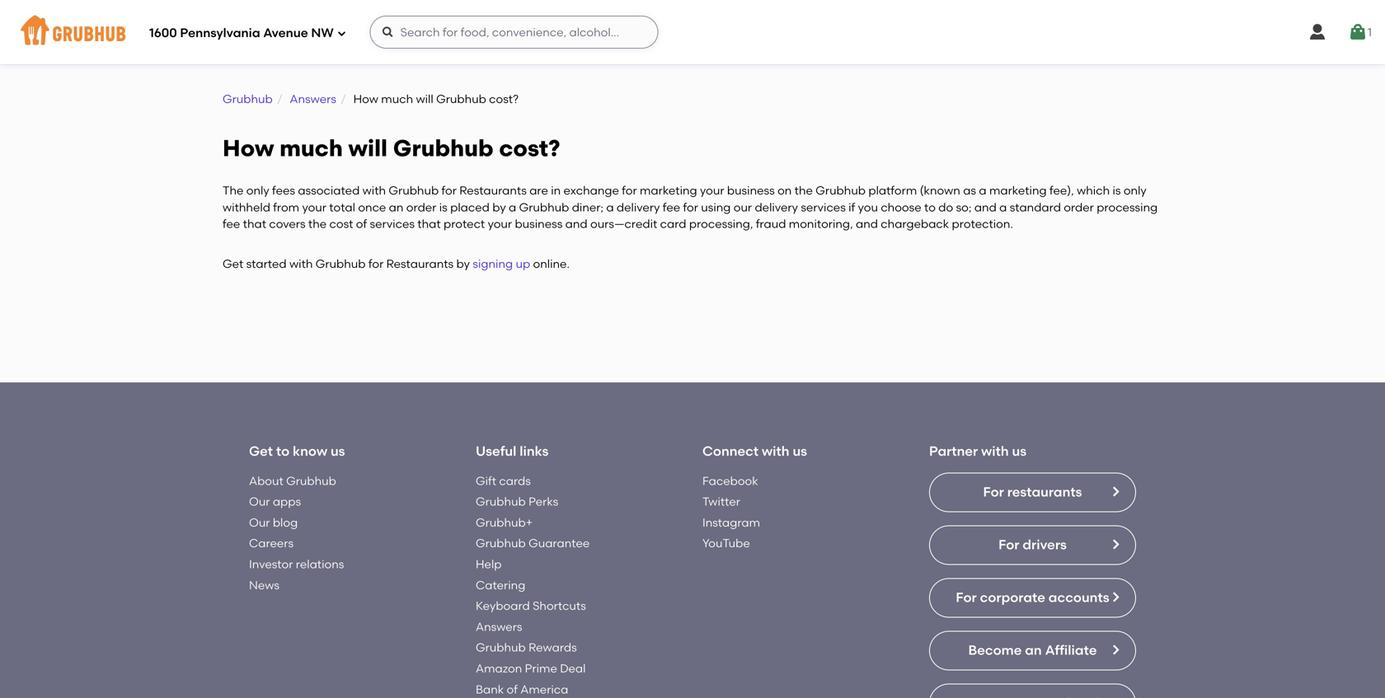 Task type: describe. For each thing, give the bounding box(es) containing it.
1 vertical spatial services
[[370, 217, 415, 231]]

covers
[[269, 217, 306, 231]]

1 that from the left
[[243, 217, 266, 231]]

1600 pennsylvania avenue nw
[[149, 26, 334, 41]]

0 vertical spatial fee
[[663, 200, 680, 214]]

a right placed at the left top
[[509, 200, 516, 214]]

(known
[[920, 183, 961, 198]]

and down "platform"
[[856, 217, 878, 231]]

recommended near you
[[223, 363, 433, 384]]

bub and pop's breakfast
[[952, 526, 1045, 560]]

do
[[939, 200, 953, 214]]

southern
[[534, 526, 593, 542]]

in
[[551, 183, 561, 198]]

fee),
[[1050, 183, 1074, 198]]

of
[[356, 217, 367, 231]]

from
[[273, 200, 299, 214]]

2 that from the left
[[417, 217, 441, 231]]

yardbird southern table & bar link
[[475, 525, 672, 544]]

if
[[849, 200, 855, 214]]

1 horizontal spatial svg image
[[1308, 22, 1328, 42]]

yardbird southern table & bar
[[475, 526, 671, 542]]

1 vertical spatial you
[[402, 363, 433, 384]]

fraud
[[756, 217, 786, 231]]

subway
[[713, 526, 765, 542]]

main navigation navigation
[[0, 0, 1385, 64]]

grill
[[318, 526, 345, 542]]

1600
[[149, 26, 177, 41]]

for up placed at the left top
[[442, 183, 457, 198]]

3 star icon image from the left
[[1109, 568, 1122, 581]]

exchange
[[564, 183, 619, 198]]

1 vertical spatial restaurants
[[386, 257, 454, 271]]

an
[[389, 200, 404, 214]]

1 order from the left
[[406, 200, 437, 214]]

pop's
[[1009, 526, 1045, 542]]

yardbird
[[475, 526, 531, 542]]

1 vertical spatial business
[[515, 217, 563, 231]]

bub and pop's link
[[952, 525, 1149, 544]]

you inside the only fees associated with grubhub for restaurants are in exchange for marketing your business on the grubhub platform (known as a marketing fee), which is only withheld from your total once an order is placed by a grubhub diner; a delivery fee for using our delivery services if you choose to do so; and a standard order processing fee that covers the cost of services that protect your business and ours—credit card processing, fraud monitoring, and chargeback protection.
[[858, 200, 878, 214]]

near
[[358, 363, 398, 384]]

1 vertical spatial mexican
[[260, 548, 300, 560]]

$0.49 for sol
[[237, 583, 261, 595]]

min for mexican
[[268, 569, 286, 581]]

processing,
[[689, 217, 753, 231]]

sol mexican grill
[[237, 526, 345, 542]]

0 vertical spatial cost?
[[489, 92, 519, 106]]

4 star icon image from the left
[[1122, 568, 1135, 581]]

2 order from the left
[[1064, 200, 1094, 214]]

using
[[701, 200, 731, 214]]

for down once
[[368, 257, 384, 271]]

ratings
[[1110, 586, 1149, 600]]

withheld
[[223, 200, 270, 214]]

svg image
[[382, 26, 395, 39]]

1
[[1368, 25, 1372, 39]]

avenue
[[263, 26, 308, 41]]

as
[[963, 183, 976, 198]]

25–40
[[237, 569, 265, 581]]

$0.49 for yardbird
[[475, 583, 500, 595]]

to
[[924, 200, 936, 214]]

grubhub link
[[223, 92, 273, 106]]

subscription pass image for yardbird
[[475, 548, 492, 561]]

american for subway
[[737, 548, 784, 560]]

breakfast
[[975, 548, 1021, 560]]

table
[[596, 526, 632, 542]]

the
[[223, 183, 244, 198]]

svg image inside the 1 button
[[1348, 22, 1368, 42]]

117
[[1093, 586, 1107, 600]]

0 vertical spatial mexican
[[260, 526, 315, 542]]

get started with grubhub for restaurants by signing up online.
[[223, 257, 570, 271]]

associated
[[298, 183, 360, 198]]

1 vertical spatial how much will grubhub cost?
[[223, 134, 560, 162]]

1 horizontal spatial is
[[1113, 183, 1121, 198]]

sol
[[237, 526, 257, 542]]

2 marketing from the left
[[989, 183, 1047, 198]]

our
[[734, 200, 752, 214]]

signing up link
[[473, 257, 530, 271]]

placed
[[450, 200, 490, 214]]

2 vertical spatial your
[[488, 217, 512, 231]]

diner;
[[572, 200, 604, 214]]

on
[[778, 183, 792, 198]]

nw
[[311, 26, 334, 41]]

2 only from the left
[[1124, 183, 1147, 198]]

subway link
[[713, 525, 910, 544]]

1 20–35 min $0.49 delivery from the left
[[475, 569, 539, 595]]

platform
[[869, 183, 917, 198]]

with inside the only fees associated with grubhub for restaurants are in exchange for marketing your business on the grubhub platform (known as a marketing fee), which is only withheld from your total once an order is placed by a grubhub diner; a delivery fee for using our delivery services if you choose to do so; and a standard order processing fee that covers the cost of services that protect your business and ours—credit card processing, fraud monitoring, and chargeback protection.
[[363, 183, 386, 198]]

2 20–35 min $0.49 delivery from the left
[[952, 569, 1016, 595]]

1 vertical spatial the
[[308, 217, 327, 231]]

up
[[516, 257, 530, 271]]

sol mexican grill link
[[237, 525, 434, 544]]

0 vertical spatial will
[[416, 92, 434, 106]]

choose
[[881, 200, 922, 214]]



Task type: locate. For each thing, give the bounding box(es) containing it.
1 horizontal spatial min
[[506, 569, 524, 581]]

20–35 down breakfast
[[952, 569, 980, 581]]

1 horizontal spatial that
[[417, 217, 441, 231]]

1 vertical spatial your
[[302, 200, 326, 214]]

for
[[442, 183, 457, 198], [622, 183, 637, 198], [683, 200, 698, 214], [368, 257, 384, 271]]

how
[[353, 92, 378, 106], [223, 134, 274, 162]]

2 min from the left
[[506, 569, 524, 581]]

delivery up fraud at the right of the page
[[755, 200, 798, 214]]

much down svg image
[[381, 92, 413, 106]]

Search for food, convenience, alcohol... search field
[[370, 16, 659, 49]]

0 horizontal spatial will
[[348, 134, 388, 162]]

2 subscription pass image from the left
[[475, 548, 492, 561]]

2 star icon image from the left
[[1096, 568, 1109, 581]]

which
[[1077, 183, 1110, 198]]

1 horizontal spatial subscription pass image
[[475, 548, 492, 561]]

3 $0.49 from the left
[[952, 583, 976, 595]]

the only fees associated with grubhub for restaurants are in exchange for marketing your business on the grubhub platform (known as a marketing fee), which is only withheld from your total once an order is placed by a grubhub diner; a delivery fee for using our delivery services if you choose to do so; and a standard order processing fee that covers the cost of services that protect your business and ours—credit card processing, fraud monitoring, and chargeback protection.
[[223, 183, 1158, 231]]

0 horizontal spatial order
[[406, 200, 437, 214]]

1 vertical spatial by
[[456, 257, 470, 271]]

1 horizontal spatial only
[[1124, 183, 1147, 198]]

0 horizontal spatial 20–35 min $0.49 delivery
[[475, 569, 539, 595]]

117 ratings
[[1093, 586, 1149, 600]]

your
[[700, 183, 724, 198], [302, 200, 326, 214], [488, 217, 512, 231]]

star icon image
[[1083, 568, 1096, 581], [1096, 568, 1109, 581], [1109, 568, 1122, 581], [1122, 568, 1135, 581]]

min down breakfast
[[983, 569, 1001, 581]]

online.
[[533, 257, 570, 271]]

subscription pass image
[[237, 548, 253, 561], [475, 548, 492, 561], [713, 548, 730, 561]]

1 horizontal spatial services
[[801, 200, 846, 214]]

marketing up card
[[640, 183, 697, 198]]

0 horizontal spatial 20–35
[[475, 569, 504, 581]]

1 american from the left
[[498, 548, 545, 560]]

by inside the only fees associated with grubhub for restaurants are in exchange for marketing your business on the grubhub platform (known as a marketing fee), which is only withheld from your total once an order is placed by a grubhub diner; a delivery fee for using our delivery services if you choose to do so; and a standard order processing fee that covers the cost of services that protect your business and ours—credit card processing, fraud monitoring, and chargeback protection.
[[492, 200, 506, 214]]

for up ours—credit
[[622, 183, 637, 198]]

restaurants up placed at the left top
[[460, 183, 527, 198]]

$0.49 inside "25–40 min $0.49 delivery"
[[237, 583, 261, 595]]

1 horizontal spatial $0.49
[[475, 583, 500, 595]]

0 horizontal spatial subscription pass image
[[237, 548, 253, 561]]

0 horizontal spatial $0.49
[[237, 583, 261, 595]]

1 min from the left
[[268, 569, 286, 581]]

1 vertical spatial how
[[223, 134, 274, 162]]

0 vertical spatial is
[[1113, 183, 1121, 198]]

services
[[801, 200, 846, 214], [370, 217, 415, 231]]

standard
[[1010, 200, 1061, 214]]

and
[[975, 200, 997, 214], [565, 217, 588, 231], [856, 217, 878, 231], [980, 526, 1006, 542]]

how much will grubhub cost? up an
[[223, 134, 560, 162]]

1 horizontal spatial you
[[858, 200, 878, 214]]

0 vertical spatial restaurants
[[460, 183, 527, 198]]

1 vertical spatial is
[[439, 200, 448, 214]]

marketing
[[640, 183, 697, 198], [989, 183, 1047, 198]]

1 vertical spatial cost?
[[499, 134, 560, 162]]

order down which
[[1064, 200, 1094, 214]]

1 horizontal spatial order
[[1064, 200, 1094, 214]]

1 star icon image from the left
[[1083, 568, 1096, 581]]

signing
[[473, 257, 513, 271]]

2 horizontal spatial $0.49
[[952, 583, 976, 595]]

american down the yardbird
[[498, 548, 545, 560]]

total
[[329, 200, 355, 214]]

by
[[492, 200, 506, 214], [456, 257, 470, 271]]

delivery down the yardbird
[[502, 583, 539, 595]]

1 horizontal spatial will
[[416, 92, 434, 106]]

ours—credit
[[590, 217, 657, 231]]

2 horizontal spatial svg image
[[1348, 22, 1368, 42]]

how up the
[[223, 134, 274, 162]]

0 horizontal spatial fee
[[223, 217, 240, 231]]

mexican right sol
[[260, 526, 315, 542]]

1 horizontal spatial business
[[727, 183, 775, 198]]

20–35 min $0.49 delivery down breakfast
[[952, 569, 1016, 595]]

a up protection.
[[1000, 200, 1007, 214]]

$0.49 down 25–40
[[237, 583, 261, 595]]

answers
[[290, 92, 336, 106]]

2 $0.49 from the left
[[475, 583, 500, 595]]

20–35
[[475, 569, 504, 581], [952, 569, 980, 581]]

american for yardbird southern table & bar
[[498, 548, 545, 560]]

1 $0.49 from the left
[[237, 583, 261, 595]]

1 horizontal spatial restaurants
[[460, 183, 527, 198]]

0 horizontal spatial american
[[498, 548, 545, 560]]

you right if
[[858, 200, 878, 214]]

min inside "25–40 min $0.49 delivery"
[[268, 569, 286, 581]]

1 horizontal spatial how
[[353, 92, 378, 106]]

fee up card
[[663, 200, 680, 214]]

delivery up ours—credit
[[617, 200, 660, 214]]

0 vertical spatial how
[[353, 92, 378, 106]]

that down the withheld
[[243, 217, 266, 231]]

fee down the withheld
[[223, 217, 240, 231]]

mexican down sol mexican grill
[[260, 548, 300, 560]]

order right an
[[406, 200, 437, 214]]

$0.49
[[237, 583, 261, 595], [475, 583, 500, 595], [952, 583, 976, 595]]

2 20–35 from the left
[[952, 569, 980, 581]]

$0.49 down the yardbird
[[475, 583, 500, 595]]

delivery
[[617, 200, 660, 214], [755, 200, 798, 214], [264, 583, 301, 595], [502, 583, 539, 595], [979, 583, 1016, 595]]

0 horizontal spatial you
[[402, 363, 433, 384]]

0 vertical spatial much
[[381, 92, 413, 106]]

only up processing
[[1124, 183, 1147, 198]]

0 horizontal spatial only
[[246, 183, 269, 198]]

subscription pass image down subway
[[713, 548, 730, 561]]

you
[[858, 200, 878, 214], [402, 363, 433, 384]]

2 horizontal spatial your
[[700, 183, 724, 198]]

20–35 min $0.49 delivery down the yardbird
[[475, 569, 539, 595]]

1 only from the left
[[246, 183, 269, 198]]

with
[[363, 183, 386, 198], [289, 257, 313, 271]]

by right placed at the left top
[[492, 200, 506, 214]]

1 vertical spatial much
[[280, 134, 343, 162]]

&
[[635, 526, 645, 542]]

1 horizontal spatial marketing
[[989, 183, 1047, 198]]

cost
[[329, 217, 353, 231]]

get
[[223, 257, 244, 271]]

0 horizontal spatial restaurants
[[386, 257, 454, 271]]

pennsylvania
[[180, 26, 260, 41]]

mexican
[[260, 526, 315, 542], [260, 548, 300, 560]]

once
[[358, 200, 386, 214]]

with right started
[[289, 257, 313, 271]]

0 horizontal spatial svg image
[[337, 28, 347, 38]]

the right on
[[795, 183, 813, 198]]

that left 'protect'
[[417, 217, 441, 231]]

protect
[[444, 217, 485, 231]]

business
[[727, 183, 775, 198], [515, 217, 563, 231]]

answers link
[[290, 92, 336, 106]]

0 horizontal spatial how
[[223, 134, 274, 162]]

processing
[[1097, 200, 1158, 214]]

20–35 down the yardbird
[[475, 569, 504, 581]]

fee
[[663, 200, 680, 214], [223, 217, 240, 231]]

subscription pass image down the yardbird
[[475, 548, 492, 561]]

is up processing
[[1113, 183, 1121, 198]]

0 horizontal spatial your
[[302, 200, 326, 214]]

20–35 min $0.49 delivery
[[475, 569, 539, 595], [952, 569, 1016, 595]]

services up monitoring,
[[801, 200, 846, 214]]

is left placed at the left top
[[439, 200, 448, 214]]

cost? down search for food, convenience, alcohol... search box
[[489, 92, 519, 106]]

and up breakfast
[[980, 526, 1006, 542]]

chargeback
[[881, 217, 949, 231]]

bar
[[648, 526, 671, 542]]

0 horizontal spatial is
[[439, 200, 448, 214]]

min down the yardbird
[[506, 569, 524, 581]]

1 horizontal spatial with
[[363, 183, 386, 198]]

business down are
[[515, 217, 563, 231]]

by left signing
[[456, 257, 470, 271]]

0 horizontal spatial services
[[370, 217, 415, 231]]

cost?
[[489, 92, 519, 106], [499, 134, 560, 162]]

1 horizontal spatial by
[[492, 200, 506, 214]]

0 horizontal spatial marketing
[[640, 183, 697, 198]]

1 horizontal spatial 20–35
[[952, 569, 980, 581]]

1 button
[[1348, 17, 1372, 47]]

and down diner;
[[565, 217, 588, 231]]

will
[[416, 92, 434, 106], [348, 134, 388, 162]]

0 vertical spatial services
[[801, 200, 846, 214]]

svg image
[[1308, 22, 1328, 42], [1348, 22, 1368, 42], [337, 28, 347, 38]]

0 horizontal spatial min
[[268, 569, 286, 581]]

and up protection.
[[975, 200, 997, 214]]

fees
[[272, 183, 295, 198]]

so;
[[956, 200, 972, 214]]

0 vertical spatial your
[[700, 183, 724, 198]]

0 vertical spatial how much will grubhub cost?
[[353, 92, 519, 106]]

0 vertical spatial you
[[858, 200, 878, 214]]

monitoring,
[[789, 217, 853, 231]]

subscription pass image down sol
[[237, 548, 253, 561]]

bub
[[952, 526, 977, 542]]

for up card
[[683, 200, 698, 214]]

restaurants down 'protect'
[[386, 257, 454, 271]]

0 horizontal spatial by
[[456, 257, 470, 271]]

0 vertical spatial with
[[363, 183, 386, 198]]

0 vertical spatial the
[[795, 183, 813, 198]]

recommended
[[223, 363, 354, 384]]

only
[[246, 183, 269, 198], [1124, 183, 1147, 198]]

services down an
[[370, 217, 415, 231]]

grubhub
[[223, 92, 273, 106], [436, 92, 486, 106], [393, 134, 494, 162], [389, 183, 439, 198], [816, 183, 866, 198], [519, 200, 569, 214], [316, 257, 366, 271]]

is
[[1113, 183, 1121, 198], [439, 200, 448, 214]]

a up ours—credit
[[606, 200, 614, 214]]

american down subway
[[737, 548, 784, 560]]

how much will grubhub cost?
[[353, 92, 519, 106], [223, 134, 560, 162]]

1 20–35 from the left
[[475, 569, 504, 581]]

started
[[246, 257, 287, 271]]

card
[[660, 217, 686, 231]]

a
[[979, 183, 987, 198], [509, 200, 516, 214], [606, 200, 614, 214], [1000, 200, 1007, 214]]

3 min from the left
[[983, 569, 1001, 581]]

delivery inside "25–40 min $0.49 delivery"
[[264, 583, 301, 595]]

$0.49 down breakfast
[[952, 583, 976, 595]]

with up once
[[363, 183, 386, 198]]

marketing up the standard
[[989, 183, 1047, 198]]

how much will grubhub cost? down svg image
[[353, 92, 519, 106]]

the left cost
[[308, 217, 327, 231]]

only up the withheld
[[246, 183, 269, 198]]

1 horizontal spatial american
[[737, 548, 784, 560]]

the
[[795, 183, 813, 198], [308, 217, 327, 231]]

how right answers link
[[353, 92, 378, 106]]

0 horizontal spatial with
[[289, 257, 313, 271]]

cost? up are
[[499, 134, 560, 162]]

25–40 min $0.49 delivery
[[237, 569, 301, 595]]

your up "using"
[[700, 183, 724, 198]]

you right near
[[402, 363, 433, 384]]

delivery down breakfast
[[979, 583, 1016, 595]]

1 subscription pass image from the left
[[237, 548, 253, 561]]

protection.
[[952, 217, 1013, 231]]

restaurants inside the only fees associated with grubhub for restaurants are in exchange for marketing your business on the grubhub platform (known as a marketing fee), which is only withheld from your total once an order is placed by a grubhub diner; a delivery fee for using our delivery services if you choose to do so; and a standard order processing fee that covers the cost of services that protect your business and ours—credit card processing, fraud monitoring, and chargeback protection.
[[460, 183, 527, 198]]

1 vertical spatial with
[[289, 257, 313, 271]]

min for southern
[[506, 569, 524, 581]]

a right as
[[979, 183, 987, 198]]

1 marketing from the left
[[640, 183, 697, 198]]

0 horizontal spatial that
[[243, 217, 266, 231]]

3 subscription pass image from the left
[[713, 548, 730, 561]]

0 vertical spatial by
[[492, 200, 506, 214]]

1 vertical spatial fee
[[223, 217, 240, 231]]

order
[[406, 200, 437, 214], [1064, 200, 1094, 214]]

1 horizontal spatial much
[[381, 92, 413, 106]]

0 horizontal spatial business
[[515, 217, 563, 231]]

your down placed at the left top
[[488, 217, 512, 231]]

2 horizontal spatial min
[[983, 569, 1001, 581]]

your down associated
[[302, 200, 326, 214]]

min right 25–40
[[268, 569, 286, 581]]

2 horizontal spatial subscription pass image
[[713, 548, 730, 561]]

1 horizontal spatial fee
[[663, 200, 680, 214]]

1 horizontal spatial 20–35 min $0.49 delivery
[[952, 569, 1016, 595]]

and inside bub and pop's breakfast
[[980, 526, 1006, 542]]

business up our
[[727, 183, 775, 198]]

much
[[381, 92, 413, 106], [280, 134, 343, 162]]

2 american from the left
[[737, 548, 784, 560]]

0 horizontal spatial much
[[280, 134, 343, 162]]

1 horizontal spatial the
[[795, 183, 813, 198]]

0 horizontal spatial the
[[308, 217, 327, 231]]

are
[[530, 183, 548, 198]]

min
[[268, 569, 286, 581], [506, 569, 524, 581], [983, 569, 1001, 581]]

1 vertical spatial will
[[348, 134, 388, 162]]

0 vertical spatial business
[[727, 183, 775, 198]]

delivery down 25–40
[[264, 583, 301, 595]]

much up associated
[[280, 134, 343, 162]]

1 horizontal spatial your
[[488, 217, 512, 231]]

subscription pass image for sol
[[237, 548, 253, 561]]



Task type: vqa. For each thing, say whether or not it's contained in the screenshot.
How
yes



